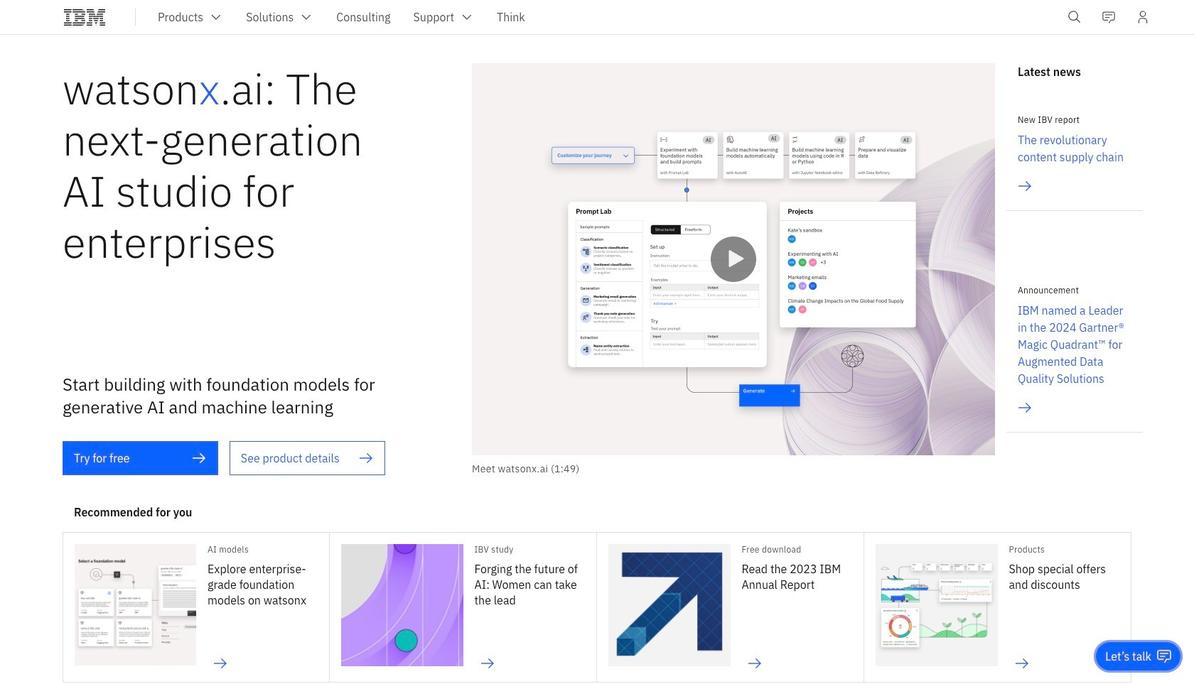 Task type: describe. For each thing, give the bounding box(es) containing it.
let's talk element
[[1106, 649, 1152, 665]]



